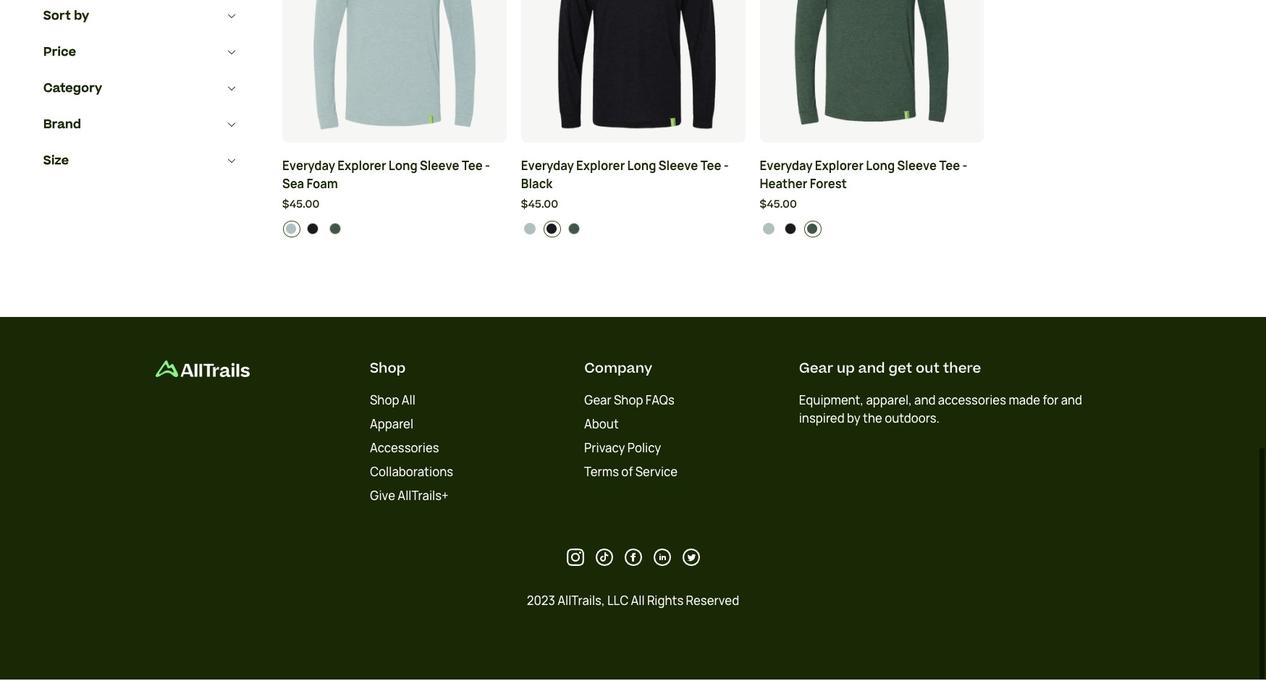 Task type: locate. For each thing, give the bounding box(es) containing it.
3 black image from the left
[[785, 225, 796, 236]]

2 horizontal spatial option group
[[760, 222, 985, 239]]

category button
[[43, 72, 239, 108]]

gear up 'about'
[[585, 394, 612, 410]]

- inside everyday explorer long sleeve tee - sea foam $45.00
[[485, 159, 490, 175]]

0 horizontal spatial black radio
[[305, 222, 322, 239]]

shop for shop all
[[370, 394, 399, 410]]

1 horizontal spatial sleeve
[[659, 159, 698, 175]]

- inside everyday explorer long sleeve tee - black $45.00
[[724, 159, 729, 175]]

- for everyday explorer long sleeve tee - sea foam
[[485, 159, 490, 175]]

1 horizontal spatial all
[[631, 594, 645, 610]]

1 horizontal spatial long
[[627, 159, 656, 175]]

of
[[622, 465, 633, 481]]

3 - from the left
[[963, 159, 968, 175]]

black radio for forest
[[782, 222, 800, 239]]

apparel link
[[370, 418, 413, 434]]

0 horizontal spatial sea foam radio
[[521, 222, 539, 239]]

Sea Foam radio
[[521, 222, 539, 239], [760, 222, 778, 239]]

terms of service link
[[585, 465, 678, 481]]

long
[[389, 159, 418, 175], [627, 159, 656, 175], [866, 159, 895, 175]]

1 black image from the left
[[307, 225, 319, 236]]

explorer up heather forest image
[[576, 159, 625, 175]]

black radio down heather at the top right
[[782, 222, 800, 239]]

category
[[43, 81, 102, 98]]

1 horizontal spatial sea foam image
[[763, 225, 774, 236]]

2 black radio from the left
[[544, 222, 561, 239]]

1 horizontal spatial -
[[724, 159, 729, 175]]

tee inside everyday explorer long sleeve tee - heather forest $45.00
[[939, 159, 960, 175]]

1 horizontal spatial heather forest image
[[807, 225, 818, 236]]

2 heather forest image from the left
[[807, 225, 818, 236]]

everyday for black
[[521, 159, 574, 175]]

$45.00 down black
[[521, 198, 558, 214]]

3 long from the left
[[866, 159, 895, 175]]

1 horizontal spatial black image
[[546, 225, 558, 236]]

$45.00 down heather at the top right
[[760, 198, 797, 214]]

black image down heather at the top right
[[785, 225, 796, 236]]

and for get
[[858, 360, 885, 380]]

everyday inside everyday explorer long sleeve tee - black $45.00
[[521, 159, 574, 175]]

heather forest radio right sea foam option
[[327, 222, 344, 239]]

-
[[485, 159, 490, 175], [724, 159, 729, 175], [963, 159, 968, 175]]

black image for forest
[[785, 225, 796, 236]]

3 everyday from the left
[[760, 159, 813, 175]]

2 horizontal spatial -
[[963, 159, 968, 175]]

1 horizontal spatial $45.00 link
[[521, 198, 745, 215]]

Heather Forest radio
[[327, 222, 344, 239], [566, 222, 583, 239], [804, 222, 822, 239]]

tee for everyday explorer long sleeve tee - heather forest
[[939, 159, 960, 175]]

1 horizontal spatial sea foam radio
[[760, 222, 778, 239]]

- inside everyday explorer long sleeve tee - heather forest $45.00
[[963, 159, 968, 175]]

0 horizontal spatial heather forest radio
[[327, 222, 344, 239]]

1 horizontal spatial everyday
[[521, 159, 574, 175]]

sleeve inside everyday explorer long sleeve tee - sea foam $45.00
[[420, 159, 459, 175]]

0 horizontal spatial tee
[[462, 159, 483, 175]]

2 horizontal spatial explorer
[[815, 159, 864, 175]]

0 horizontal spatial explorer
[[338, 159, 386, 175]]

accessories
[[938, 394, 1006, 410]]

everyday
[[282, 159, 335, 175], [521, 159, 574, 175], [760, 159, 813, 175]]

2 - from the left
[[724, 159, 729, 175]]

2 sea foam image from the left
[[763, 225, 774, 236]]

2 option group from the left
[[521, 222, 746, 239]]

3 tee from the left
[[939, 159, 960, 175]]

1 horizontal spatial tee
[[701, 159, 722, 175]]

everyday up black
[[521, 159, 574, 175]]

accessories
[[370, 441, 439, 457]]

everyday explorer long sleeve tee - heather forest $45.00
[[760, 159, 968, 214]]

3 black radio from the left
[[782, 222, 800, 239]]

all right "llc"
[[631, 594, 645, 610]]

0 horizontal spatial $45.00 link
[[282, 198, 507, 215]]

3 sleeve from the left
[[898, 159, 937, 175]]

explorer
[[338, 159, 386, 175], [576, 159, 625, 175], [815, 159, 864, 175]]

heather forest radio for forest
[[804, 222, 822, 239]]

sea foam radio left heather forest image
[[521, 222, 539, 239]]

and
[[858, 360, 885, 380], [915, 394, 936, 410], [1061, 394, 1083, 410]]

sea foam image
[[524, 225, 536, 236], [763, 225, 774, 236]]

tee inside everyday explorer long sleeve tee - black $45.00
[[701, 159, 722, 175]]

1 explorer from the left
[[338, 159, 386, 175]]

sea foam image down heather at the top right
[[763, 225, 774, 236]]

shop up apparel link
[[370, 394, 399, 410]]

explorer inside everyday explorer long sleeve tee - heather forest $45.00
[[815, 159, 864, 175]]

black image right sea foam option
[[307, 225, 319, 236]]

explorer for $45.00
[[576, 159, 625, 175]]

view alltrails gear shop on tumblr image
[[653, 550, 671, 567]]

black image left heather forest image
[[546, 225, 558, 236]]

privacy policy
[[585, 441, 661, 457]]

black radio for $45.00
[[544, 222, 561, 239]]

2 horizontal spatial sleeve
[[898, 159, 937, 175]]

service
[[636, 465, 678, 481]]

sea foam image for heather
[[763, 225, 774, 236]]

black radio left heather forest image
[[544, 222, 561, 239]]

$45.00 link down everyday explorer long sleeve tee - heather forest link
[[760, 198, 984, 215]]

1 sleeve from the left
[[420, 159, 459, 175]]

shop all
[[370, 394, 415, 410]]

0 horizontal spatial and
[[858, 360, 885, 380]]

$45.00 link for $45.00
[[521, 198, 745, 215]]

everyday inside everyday explorer long sleeve tee - sea foam $45.00
[[282, 159, 335, 175]]

$45.00 inside everyday explorer long sleeve tee - sea foam $45.00
[[282, 198, 320, 214]]

everyday explorer long sleeve tee - sea foam link
[[282, 159, 507, 195]]

tee
[[462, 159, 483, 175], [701, 159, 722, 175], [939, 159, 960, 175]]

2 horizontal spatial tee
[[939, 159, 960, 175]]

0 horizontal spatial $45.00
[[282, 198, 320, 214]]

terms
[[585, 465, 619, 481]]

0 vertical spatial by
[[74, 9, 89, 26]]

1 horizontal spatial and
[[915, 394, 936, 410]]

3 heather forest radio from the left
[[804, 222, 822, 239]]

footer
[[0, 318, 1266, 681]]

2023
[[527, 594, 555, 610]]

1 horizontal spatial option group
[[521, 222, 746, 239]]

2 horizontal spatial long
[[866, 159, 895, 175]]

1 long from the left
[[389, 159, 418, 175]]

shop left faqs
[[614, 394, 644, 410]]

everyday inside everyday explorer long sleeve tee - heather forest $45.00
[[760, 159, 813, 175]]

1 sea foam image from the left
[[524, 225, 536, 236]]

sea foam image for black
[[524, 225, 536, 236]]

heather forest image right sea foam option
[[329, 225, 341, 236]]

black radio right sea foam option
[[305, 222, 322, 239]]

2 heather forest radio from the left
[[566, 222, 583, 239]]

gear
[[799, 360, 834, 380], [585, 394, 612, 410]]

all up apparel link
[[402, 394, 415, 410]]

brand button
[[43, 108, 239, 144]]

2 horizontal spatial everyday
[[760, 159, 813, 175]]

3 $45.00 from the left
[[760, 198, 797, 214]]

option group down everyday explorer long sleeve tee - sea foam $45.00
[[283, 222, 507, 239]]

tee for everyday explorer long sleeve tee - black
[[701, 159, 722, 175]]

1 horizontal spatial $45.00
[[521, 198, 558, 214]]

$45.00 link
[[282, 198, 507, 215], [521, 198, 745, 215], [760, 198, 984, 215]]

get
[[889, 360, 913, 380]]

0 horizontal spatial all
[[402, 394, 415, 410]]

black image
[[307, 225, 319, 236], [546, 225, 558, 236], [785, 225, 796, 236]]

2 $45.00 link from the left
[[521, 198, 745, 215]]

3 $45.00 link from the left
[[760, 198, 984, 215]]

up
[[837, 360, 855, 380]]

1 - from the left
[[485, 159, 490, 175]]

2 horizontal spatial $45.00
[[760, 198, 797, 214]]

sleeve for everyday explorer long sleeve tee - black
[[659, 159, 698, 175]]

1 horizontal spatial by
[[847, 412, 861, 428]]

heather forest image for foam
[[329, 225, 341, 236]]

everyday for heather
[[760, 159, 813, 175]]

sea foam radio for everyday explorer long sleeve tee - heather forest
[[760, 222, 778, 239]]

view alltrails gear shop on tiktok image
[[596, 550, 613, 567]]

sea foam radio down heather at the top right
[[760, 222, 778, 239]]

accessories link
[[370, 441, 439, 457]]

faqs
[[646, 394, 675, 410]]

privacy policy link
[[585, 441, 661, 457]]

1 $45.00 from the left
[[282, 198, 320, 214]]

1 everyday from the left
[[282, 159, 335, 175]]

$45.00 link for forest
[[760, 198, 984, 215]]

1 option group from the left
[[283, 222, 507, 239]]

alltrails,
[[558, 594, 605, 610]]

0 horizontal spatial heather forest image
[[329, 225, 341, 236]]

apparel
[[370, 418, 413, 434]]

gear left up
[[799, 360, 834, 380]]

1 horizontal spatial explorer
[[576, 159, 625, 175]]

heather forest radio down everyday explorer long sleeve tee - black $45.00
[[566, 222, 583, 239]]

everyday up foam
[[282, 159, 335, 175]]

$45.00 inside everyday explorer long sleeve tee - heather forest $45.00
[[760, 198, 797, 214]]

sea foam radio for everyday explorer long sleeve tee - black
[[521, 222, 539, 239]]

black image for foam
[[307, 225, 319, 236]]

tee inside everyday explorer long sleeve tee - sea foam $45.00
[[462, 159, 483, 175]]

explorer inside everyday explorer long sleeve tee - sea foam $45.00
[[338, 159, 386, 175]]

and right up
[[858, 360, 885, 380]]

1 horizontal spatial heather forest radio
[[566, 222, 583, 239]]

long inside everyday explorer long sleeve tee - heather forest $45.00
[[866, 159, 895, 175]]

explorer inside everyday explorer long sleeve tee - black $45.00
[[576, 159, 625, 175]]

2 tee from the left
[[701, 159, 722, 175]]

price
[[43, 45, 76, 62]]

$45.00 for sea
[[282, 198, 320, 214]]

3 option group from the left
[[760, 222, 985, 239]]

0 horizontal spatial black image
[[307, 225, 319, 236]]

black image for $45.00
[[546, 225, 558, 236]]

option group
[[283, 222, 507, 239], [521, 222, 746, 239], [760, 222, 985, 239]]

by left "the" on the bottom
[[847, 412, 861, 428]]

1 heather forest image from the left
[[329, 225, 341, 236]]

3 explorer from the left
[[815, 159, 864, 175]]

everyday up heather at the top right
[[760, 159, 813, 175]]

explorer up forest
[[815, 159, 864, 175]]

and for accessories
[[915, 394, 936, 410]]

- for everyday explorer long sleeve tee - black
[[724, 159, 729, 175]]

and up outdoors.
[[915, 394, 936, 410]]

1 sea foam radio from the left
[[521, 222, 539, 239]]

alltrails+
[[398, 489, 449, 505]]

1 $45.00 link from the left
[[282, 198, 507, 215]]

2 horizontal spatial $45.00 link
[[760, 198, 984, 215]]

1 horizontal spatial gear
[[799, 360, 834, 380]]

long inside everyday explorer long sleeve tee - sea foam $45.00
[[389, 159, 418, 175]]

1 black radio from the left
[[305, 222, 322, 239]]

1 horizontal spatial black radio
[[544, 222, 561, 239]]

shop up shop all link
[[370, 360, 406, 380]]

$45.00 link down everyday explorer long sleeve tee - sea foam link
[[282, 198, 507, 215]]

heather
[[760, 177, 808, 193]]

shop for shop
[[370, 360, 406, 380]]

sea foam image left heather forest image
[[524, 225, 536, 236]]

explorer up foam
[[338, 159, 386, 175]]

2 horizontal spatial black radio
[[782, 222, 800, 239]]

gear up and get out there
[[799, 360, 981, 380]]

2 explorer from the left
[[576, 159, 625, 175]]

and right for
[[1061, 394, 1083, 410]]

2 $45.00 from the left
[[521, 198, 558, 214]]

0 horizontal spatial long
[[389, 159, 418, 175]]

option group down everyday explorer long sleeve tee - black $45.00
[[521, 222, 746, 239]]

heather forest image down forest
[[807, 225, 818, 236]]

inspired
[[799, 412, 845, 428]]

by
[[74, 9, 89, 26], [847, 412, 861, 428]]

by right sort
[[74, 9, 89, 26]]

policy
[[628, 441, 661, 457]]

heather forest image
[[329, 225, 341, 236], [807, 225, 818, 236]]

2 black image from the left
[[546, 225, 558, 236]]

0 horizontal spatial gear
[[585, 394, 612, 410]]

shop
[[370, 360, 406, 380], [370, 394, 399, 410], [614, 394, 644, 410]]

1 vertical spatial by
[[847, 412, 861, 428]]

out
[[916, 360, 940, 380]]

sleeve inside everyday explorer long sleeve tee - black $45.00
[[659, 159, 698, 175]]

0 horizontal spatial by
[[74, 9, 89, 26]]

shop button
[[370, 360, 406, 380]]

option group down everyday explorer long sleeve tee - heather forest $45.00
[[760, 222, 985, 239]]

2 horizontal spatial heather forest radio
[[804, 222, 822, 239]]

1 heather forest radio from the left
[[327, 222, 344, 239]]

sleeve inside everyday explorer long sleeve tee - heather forest $45.00
[[898, 159, 937, 175]]

2 horizontal spatial black image
[[785, 225, 796, 236]]

2 sleeve from the left
[[659, 159, 698, 175]]

alltrails gear shop image
[[155, 362, 249, 379]]

1 vertical spatial gear
[[585, 394, 612, 410]]

sleeve
[[420, 159, 459, 175], [659, 159, 698, 175], [898, 159, 937, 175]]

sort by button
[[43, 0, 239, 35]]

brand
[[43, 117, 81, 135]]

privacy
[[585, 441, 625, 457]]

long inside everyday explorer long sleeve tee - black $45.00
[[627, 159, 656, 175]]

0 horizontal spatial sleeve
[[420, 159, 459, 175]]

0 vertical spatial gear
[[799, 360, 834, 380]]

view alltrails gear shop on twitter image
[[682, 550, 700, 567]]

for
[[1043, 394, 1059, 410]]

there
[[943, 360, 981, 380]]

Black radio
[[305, 222, 322, 239], [544, 222, 561, 239], [782, 222, 800, 239]]

heather forest radio down forest
[[804, 222, 822, 239]]

0 horizontal spatial -
[[485, 159, 490, 175]]

$45.00
[[282, 198, 320, 214], [521, 198, 558, 214], [760, 198, 797, 214]]

2 everyday from the left
[[521, 159, 574, 175]]

$45.00 down sea
[[282, 198, 320, 214]]

0 horizontal spatial everyday
[[282, 159, 335, 175]]

0 horizontal spatial option group
[[283, 222, 507, 239]]

2 long from the left
[[627, 159, 656, 175]]

the
[[863, 412, 883, 428]]

2 sea foam radio from the left
[[760, 222, 778, 239]]

1 tee from the left
[[462, 159, 483, 175]]

llc
[[607, 594, 629, 610]]

0 horizontal spatial sea foam image
[[524, 225, 536, 236]]

$45.00 link down everyday explorer long sleeve tee - black link
[[521, 198, 745, 215]]

all
[[402, 394, 415, 410], [631, 594, 645, 610]]

sea foam image
[[285, 225, 297, 236]]

everyday explorer long sleeve tee - sea foam $45.00
[[282, 159, 490, 214]]



Task type: vqa. For each thing, say whether or not it's contained in the screenshot.
Foliage Tee - Natural $35.00's Foliage
no



Task type: describe. For each thing, give the bounding box(es) containing it.
everyday explorer long sleeve tee - black link
[[521, 159, 745, 195]]

sleeve for everyday explorer long sleeve tee - sea foam
[[420, 159, 459, 175]]

2 horizontal spatial and
[[1061, 394, 1083, 410]]

0 vertical spatial all
[[402, 394, 415, 410]]

foam
[[307, 177, 338, 193]]

sort by
[[43, 9, 89, 26]]

black
[[521, 177, 553, 193]]

- for everyday explorer long sleeve tee - heather forest
[[963, 159, 968, 175]]

company button
[[585, 360, 652, 380]]

heather forest radio for foam
[[327, 222, 344, 239]]

give alltrails+
[[370, 489, 449, 505]]

rights
[[647, 594, 684, 610]]

collaborations
[[370, 465, 453, 481]]

forest
[[810, 177, 847, 193]]

equipment,
[[799, 394, 864, 410]]

explorer for forest
[[815, 159, 864, 175]]

everyday explorer long sleeve tee - heather forest link
[[760, 159, 984, 195]]

Sea Foam radio
[[283, 222, 300, 239]]

option group for forest
[[760, 222, 985, 239]]

$45.00 inside everyday explorer long sleeve tee - black $45.00
[[521, 198, 558, 214]]

$45.00 for heather
[[760, 198, 797, 214]]

long for forest
[[866, 159, 895, 175]]

option group for $45.00
[[521, 222, 746, 239]]

black radio for foam
[[305, 222, 322, 239]]

2023 alltrails, llc all rights reserved
[[527, 594, 739, 610]]

shop all link
[[370, 394, 415, 410]]

sea
[[282, 177, 304, 193]]

apparel,
[[866, 394, 912, 410]]

about link
[[585, 418, 619, 434]]

sleeve for everyday explorer long sleeve tee - heather forest
[[898, 159, 937, 175]]

footer containing shop
[[0, 318, 1266, 681]]

$45.00 link for foam
[[282, 198, 507, 215]]

heather forest image
[[568, 225, 580, 236]]

everyday for sea
[[282, 159, 335, 175]]

collaborations link
[[370, 465, 453, 481]]

explorer for foam
[[338, 159, 386, 175]]

gear for gear up and get out there
[[799, 360, 834, 380]]

reserved
[[686, 594, 739, 610]]

size
[[43, 153, 69, 171]]

by inside 'equipment, apparel, and accessories made for and inspired by the outdoors.'
[[847, 412, 861, 428]]

1 vertical spatial all
[[631, 594, 645, 610]]

gear shop faqs
[[585, 394, 675, 410]]

heather forest radio for $45.00
[[566, 222, 583, 239]]

view alltrails gear shop on facebook image
[[624, 550, 642, 567]]

by inside "dropdown button"
[[74, 9, 89, 26]]

give alltrails+ link
[[370, 489, 449, 505]]

everyday explorer long sleeve tee - black $45.00
[[521, 159, 729, 214]]

equipment, apparel, and accessories made for and inspired by the outdoors.
[[799, 394, 1083, 428]]

terms of service
[[585, 465, 678, 481]]

long for $45.00
[[627, 159, 656, 175]]

gear shop faqs link
[[585, 394, 675, 410]]

option group for foam
[[283, 222, 507, 239]]

made
[[1009, 394, 1041, 410]]

outdoors.
[[885, 412, 940, 428]]

price button
[[43, 35, 239, 72]]

view alltrails gear shop on instagram image
[[567, 550, 584, 567]]

size button
[[43, 144, 239, 180]]

company
[[585, 360, 652, 380]]

gear for gear shop faqs
[[585, 394, 612, 410]]

long for foam
[[389, 159, 418, 175]]

give
[[370, 489, 395, 505]]

sort
[[43, 9, 71, 26]]

tee for everyday explorer long sleeve tee - sea foam
[[462, 159, 483, 175]]

heather forest image for forest
[[807, 225, 818, 236]]

about
[[585, 418, 619, 434]]



